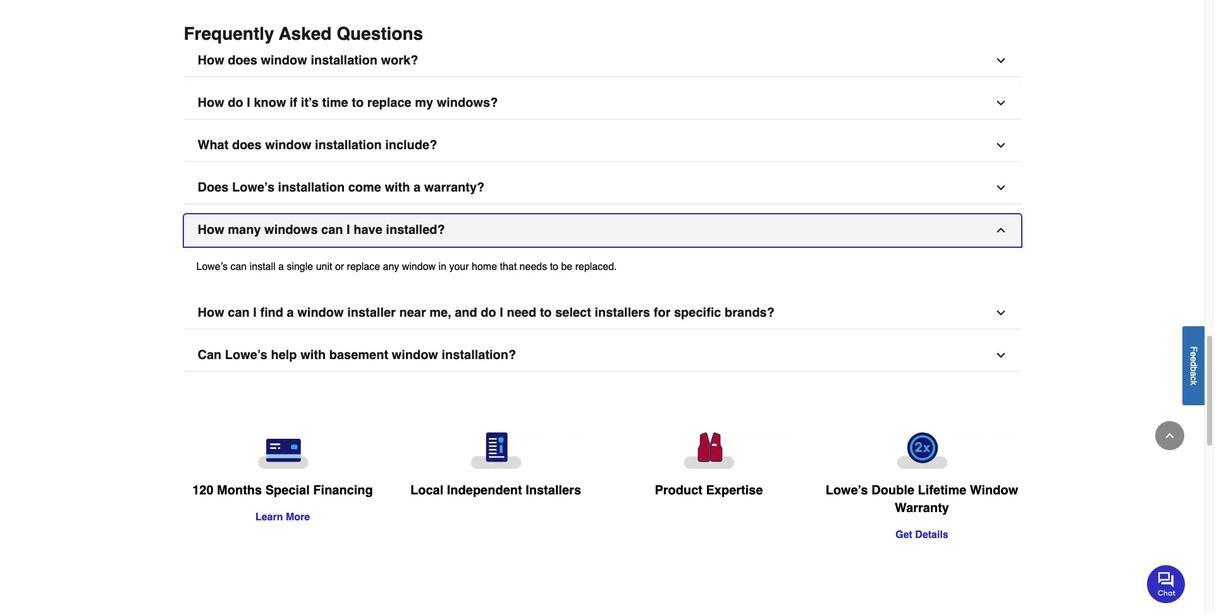 Task type: describe. For each thing, give the bounding box(es) containing it.
what does window installation include?
[[198, 138, 437, 153]]

local independent installers
[[411, 484, 581, 498]]

windows?
[[437, 96, 498, 110]]

120 months special financing
[[192, 484, 373, 498]]

window down if on the left top
[[265, 138, 312, 153]]

installers
[[595, 306, 651, 320]]

i left need
[[500, 306, 504, 320]]

does lowe's installation come with a warranty? button
[[184, 172, 1021, 205]]

if
[[290, 96, 298, 110]]

warranty?
[[424, 181, 485, 195]]

know
[[254, 96, 286, 110]]

any
[[383, 262, 399, 273]]

a up k
[[1189, 371, 1200, 376]]

what
[[198, 138, 229, 153]]

window inside button
[[261, 53, 307, 68]]

install
[[250, 262, 276, 273]]

how can i find a window installer near me, and do i need to select installers for specific brands?
[[198, 306, 775, 320]]

how for how can i find a window installer near me, and do i need to select installers for specific brands?
[[198, 306, 224, 320]]

and
[[455, 306, 478, 320]]

find
[[260, 306, 283, 320]]

lowe's left install
[[196, 262, 228, 273]]

1 e from the top
[[1189, 352, 1200, 357]]

k
[[1189, 381, 1200, 385]]

lowe's can install a single unit or replace any window in your home that needs to be replaced.
[[196, 262, 617, 273]]

your
[[449, 262, 469, 273]]

installation?
[[442, 348, 516, 363]]

learn more
[[256, 512, 310, 524]]

chevron down image for does lowe's installation come with a warranty?
[[995, 182, 1008, 194]]

near
[[400, 306, 426, 320]]

can
[[198, 348, 222, 363]]

2 e from the top
[[1189, 357, 1200, 362]]

installers
[[526, 484, 581, 498]]

a right install
[[278, 262, 284, 273]]

or
[[335, 262, 344, 273]]

that
[[500, 262, 517, 273]]

chevron down image for windows?
[[995, 97, 1008, 110]]

me,
[[430, 306, 452, 320]]

installation for work?
[[311, 53, 378, 68]]

lowe's right does
[[232, 181, 275, 195]]

scroll to top element
[[1156, 421, 1185, 450]]

select
[[556, 306, 591, 320]]

product
[[655, 484, 703, 498]]

windows
[[265, 223, 318, 237]]

to inside button
[[540, 306, 552, 320]]

chevron up image inside how many windows can i have installed? button
[[995, 224, 1008, 237]]

f e e d b a c k
[[1189, 346, 1200, 385]]

does for how
[[228, 53, 257, 68]]

1 vertical spatial to
[[550, 262, 559, 273]]

can for a
[[228, 306, 250, 320]]

replace inside button
[[367, 96, 412, 110]]

chat invite button image
[[1148, 565, 1186, 603]]

chevron down image for what does window installation include?
[[995, 139, 1008, 152]]

lifetime
[[918, 484, 967, 498]]

a dark blue background check icon. image
[[400, 433, 593, 470]]

come
[[348, 181, 381, 195]]

chevron down image inside can lowe's help with basement window installation? button
[[995, 349, 1008, 362]]

window
[[970, 484, 1019, 498]]

can lowe's help with basement window installation? button
[[184, 340, 1021, 372]]

installation for include?
[[315, 138, 382, 153]]

more
[[286, 512, 310, 524]]

single
[[287, 262, 313, 273]]

what does window installation include? button
[[184, 130, 1021, 162]]

can lowe's help with basement window installation?
[[198, 348, 516, 363]]

replaced.
[[576, 262, 617, 273]]

how for how many windows can i have installed?
[[198, 223, 224, 237]]

how do i know if it's time to replace my windows?
[[198, 96, 498, 110]]

chevron down image for do
[[995, 307, 1008, 320]]

f
[[1189, 346, 1200, 352]]

specific
[[674, 306, 722, 320]]

2 vertical spatial installation
[[278, 181, 345, 195]]

chevron down image for how does window installation work?
[[995, 55, 1008, 67]]

get details link
[[896, 530, 949, 541]]

i left have
[[347, 223, 350, 237]]

needs
[[520, 262, 547, 273]]

it's
[[301, 96, 319, 110]]

i left know
[[247, 96, 250, 110]]

my
[[415, 96, 434, 110]]

learn
[[256, 512, 283, 524]]

basement
[[329, 348, 389, 363]]



Task type: locate. For each thing, give the bounding box(es) containing it.
a dark blue labor warranty icon with the number 2 and the letter x in the middle. image
[[826, 433, 1019, 470]]

special
[[266, 484, 310, 498]]

can
[[321, 223, 343, 237], [231, 262, 247, 273], [228, 306, 250, 320]]

1 how from the top
[[198, 53, 224, 68]]

does for what
[[232, 138, 262, 153]]

installation down how do i know if it's time to replace my windows?
[[315, 138, 382, 153]]

local
[[411, 484, 444, 498]]

3 how from the top
[[198, 223, 224, 237]]

does down "frequently"
[[228, 53, 257, 68]]

chevron down image inside what does window installation include? button
[[995, 139, 1008, 152]]

1 horizontal spatial chevron up image
[[1164, 430, 1177, 442]]

chevron up image inside 'scroll to top' element
[[1164, 430, 1177, 442]]

can inside button
[[228, 306, 250, 320]]

window down unit
[[298, 306, 344, 320]]

how does window installation work?
[[198, 53, 418, 68]]

2 vertical spatial to
[[540, 306, 552, 320]]

2 how from the top
[[198, 96, 224, 110]]

does right what
[[232, 138, 262, 153]]

a right find
[[287, 306, 294, 320]]

many
[[228, 223, 261, 237]]

1 horizontal spatial do
[[481, 306, 497, 320]]

for
[[654, 306, 671, 320]]

0 horizontal spatial chevron up image
[[995, 224, 1008, 237]]

1 vertical spatial chevron down image
[[995, 139, 1008, 152]]

0 vertical spatial does
[[228, 53, 257, 68]]

be
[[561, 262, 573, 273]]

how inside button
[[198, 306, 224, 320]]

get
[[896, 530, 913, 541]]

0 vertical spatial chevron down image
[[995, 97, 1008, 110]]

i
[[247, 96, 250, 110], [347, 223, 350, 237], [253, 306, 257, 320], [500, 306, 504, 320]]

how does window installation work? button
[[184, 45, 1021, 77]]

do inside button
[[228, 96, 243, 110]]

how up 'can'
[[198, 306, 224, 320]]

c
[[1189, 376, 1200, 381]]

chevron down image inside how can i find a window installer near me, and do i need to select installers for specific brands? button
[[995, 307, 1008, 320]]

months
[[217, 484, 262, 498]]

0 vertical spatial do
[[228, 96, 243, 110]]

installation inside button
[[311, 53, 378, 68]]

chevron down image
[[995, 97, 1008, 110], [995, 307, 1008, 320], [995, 349, 1008, 362]]

to left be
[[550, 262, 559, 273]]

details
[[916, 530, 949, 541]]

a lowe's red vest icon. image
[[613, 433, 806, 470]]

do
[[228, 96, 243, 110], [481, 306, 497, 320]]

expertise
[[706, 484, 763, 498]]

2 chevron down image from the top
[[995, 307, 1008, 320]]

how for how does window installation work?
[[198, 53, 224, 68]]

warranty
[[895, 501, 950, 516]]

installer
[[347, 306, 396, 320]]

window left in
[[402, 262, 436, 273]]

how up what
[[198, 96, 224, 110]]

replace right or
[[347, 262, 380, 273]]

a dark blue credit card icon. image
[[186, 433, 379, 470]]

to right need
[[540, 306, 552, 320]]

how can i find a window installer near me, and do i need to select installers for specific brands? button
[[184, 298, 1021, 330]]

1 vertical spatial installation
[[315, 138, 382, 153]]

1 vertical spatial does
[[232, 138, 262, 153]]

0 vertical spatial installation
[[311, 53, 378, 68]]

installation
[[311, 53, 378, 68], [315, 138, 382, 153], [278, 181, 345, 195]]

with right "come"
[[385, 181, 410, 195]]

f e e d b a c k button
[[1183, 326, 1205, 405]]

home
[[472, 262, 497, 273]]

independent
[[447, 484, 522, 498]]

help
[[271, 348, 297, 363]]

2 vertical spatial chevron down image
[[995, 349, 1008, 362]]

0 vertical spatial can
[[321, 223, 343, 237]]

work?
[[381, 53, 418, 68]]

frequently asked questions
[[184, 24, 423, 44]]

with right the 'help' at bottom
[[301, 348, 326, 363]]

asked
[[279, 24, 332, 44]]

i left find
[[253, 306, 257, 320]]

0 vertical spatial chevron down image
[[995, 55, 1008, 67]]

2 vertical spatial can
[[228, 306, 250, 320]]

0 horizontal spatial with
[[301, 348, 326, 363]]

frequently
[[184, 24, 274, 44]]

chevron down image inside how does window installation work? button
[[995, 55, 1008, 67]]

how for how do i know if it's time to replace my windows?
[[198, 96, 224, 110]]

does
[[228, 53, 257, 68], [232, 138, 262, 153]]

lowe's double lifetime window warranty
[[826, 484, 1019, 516]]

window down "frequently asked questions"
[[261, 53, 307, 68]]

include?
[[385, 138, 437, 153]]

questions
[[337, 24, 423, 44]]

how left many
[[198, 223, 224, 237]]

window
[[261, 53, 307, 68], [265, 138, 312, 153], [402, 262, 436, 273], [298, 306, 344, 320], [392, 348, 438, 363]]

do left know
[[228, 96, 243, 110]]

e
[[1189, 352, 1200, 357], [1189, 357, 1200, 362]]

replace left the my
[[367, 96, 412, 110]]

4 how from the top
[[198, 306, 224, 320]]

0 vertical spatial with
[[385, 181, 410, 195]]

3 chevron down image from the top
[[995, 182, 1008, 194]]

how
[[198, 53, 224, 68], [198, 96, 224, 110], [198, 223, 224, 237], [198, 306, 224, 320]]

product expertise
[[655, 484, 763, 498]]

d
[[1189, 362, 1200, 367]]

1 chevron down image from the top
[[995, 97, 1008, 110]]

installed?
[[386, 223, 445, 237]]

2 chevron down image from the top
[[995, 139, 1008, 152]]

3 chevron down image from the top
[[995, 349, 1008, 362]]

in
[[439, 262, 447, 273]]

to right time
[[352, 96, 364, 110]]

window down near
[[392, 348, 438, 363]]

a left warranty?
[[414, 181, 421, 195]]

0 horizontal spatial do
[[228, 96, 243, 110]]

1 vertical spatial do
[[481, 306, 497, 320]]

chevron down image
[[995, 55, 1008, 67], [995, 139, 1008, 152], [995, 182, 1008, 194]]

how inside button
[[198, 53, 224, 68]]

does inside how does window installation work? button
[[228, 53, 257, 68]]

replace
[[367, 96, 412, 110], [347, 262, 380, 273]]

can left find
[[228, 306, 250, 320]]

1 vertical spatial replace
[[347, 262, 380, 273]]

1 chevron down image from the top
[[995, 55, 1008, 67]]

120
[[192, 484, 214, 498]]

lowe's
[[232, 181, 275, 195], [196, 262, 228, 273], [225, 348, 268, 363], [826, 484, 869, 498]]

how down "frequently"
[[198, 53, 224, 68]]

does lowe's installation come with a warranty?
[[198, 181, 485, 195]]

need
[[507, 306, 537, 320]]

to
[[352, 96, 364, 110], [550, 262, 559, 273], [540, 306, 552, 320]]

can left have
[[321, 223, 343, 237]]

can inside button
[[321, 223, 343, 237]]

unit
[[316, 262, 332, 273]]

time
[[322, 96, 348, 110]]

do inside button
[[481, 306, 497, 320]]

chevron down image inside does lowe's installation come with a warranty? button
[[995, 182, 1008, 194]]

e up b
[[1189, 357, 1200, 362]]

1 vertical spatial with
[[301, 348, 326, 363]]

0 vertical spatial replace
[[367, 96, 412, 110]]

0 vertical spatial chevron up image
[[995, 224, 1008, 237]]

to inside button
[[352, 96, 364, 110]]

chevron down image inside 'how do i know if it's time to replace my windows?' button
[[995, 97, 1008, 110]]

with
[[385, 181, 410, 195], [301, 348, 326, 363]]

does
[[198, 181, 229, 195]]

lowe's left double
[[826, 484, 869, 498]]

learn more link
[[256, 512, 310, 524]]

brands?
[[725, 306, 775, 320]]

chevron up image
[[995, 224, 1008, 237], [1164, 430, 1177, 442]]

have
[[354, 223, 383, 237]]

installation up how do i know if it's time to replace my windows?
[[311, 53, 378, 68]]

does inside what does window installation include? button
[[232, 138, 262, 153]]

b
[[1189, 367, 1200, 371]]

can for single
[[231, 262, 247, 273]]

financing
[[313, 484, 373, 498]]

get details
[[896, 530, 949, 541]]

2 vertical spatial chevron down image
[[995, 182, 1008, 194]]

0 vertical spatial to
[[352, 96, 364, 110]]

1 vertical spatial chevron up image
[[1164, 430, 1177, 442]]

lowe's inside lowe's double lifetime window warranty
[[826, 484, 869, 498]]

how many windows can i have installed?
[[198, 223, 445, 237]]

can left install
[[231, 262, 247, 273]]

do right 'and'
[[481, 306, 497, 320]]

1 horizontal spatial with
[[385, 181, 410, 195]]

1 vertical spatial chevron down image
[[995, 307, 1008, 320]]

window inside button
[[298, 306, 344, 320]]

a
[[414, 181, 421, 195], [278, 262, 284, 273], [287, 306, 294, 320], [1189, 371, 1200, 376]]

how many windows can i have installed? button
[[184, 215, 1021, 247]]

how do i know if it's time to replace my windows? button
[[184, 88, 1021, 120]]

1 vertical spatial can
[[231, 262, 247, 273]]

lowe's right 'can'
[[225, 348, 268, 363]]

e up d
[[1189, 352, 1200, 357]]

double
[[872, 484, 915, 498]]

a inside button
[[287, 306, 294, 320]]

installation down what does window installation include?
[[278, 181, 345, 195]]



Task type: vqa. For each thing, say whether or not it's contained in the screenshot.
Glass & Window Cleaners's &
no



